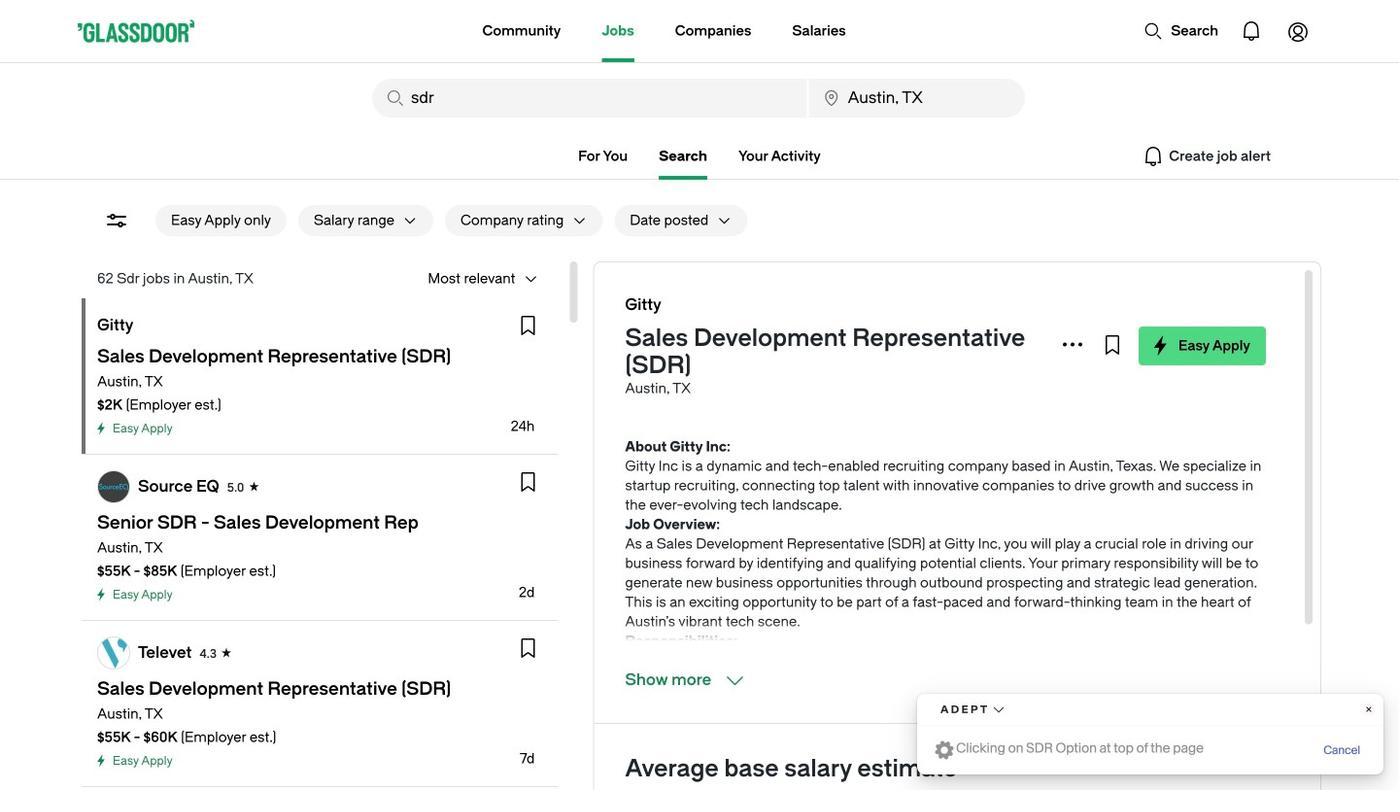 Task type: vqa. For each thing, say whether or not it's contained in the screenshot.
1st field from the left
yes



Task type: locate. For each thing, give the bounding box(es) containing it.
jobs list element
[[82, 298, 558, 790]]

open filter menu image
[[105, 209, 128, 232]]

0 horizontal spatial none field
[[372, 79, 807, 118]]

None field
[[372, 79, 807, 118], [809, 79, 1025, 118]]

2 none field from the left
[[809, 79, 1025, 118]]

Search location field
[[809, 79, 1025, 118]]

none field search location
[[809, 79, 1025, 118]]

lottie animation container image
[[1229, 8, 1275, 54], [1275, 8, 1322, 54], [1144, 21, 1164, 41], [1144, 21, 1164, 41]]

Search keyword field
[[372, 79, 807, 118]]

1 none field from the left
[[372, 79, 807, 118]]

1 horizontal spatial none field
[[809, 79, 1025, 118]]

lottie animation container image
[[405, 0, 483, 60], [405, 0, 483, 60], [1229, 8, 1275, 54], [1275, 8, 1322, 54]]

televet logo image
[[98, 638, 129, 669]]



Task type: describe. For each thing, give the bounding box(es) containing it.
none field search keyword
[[372, 79, 807, 118]]

source eq logo image
[[98, 471, 129, 502]]



